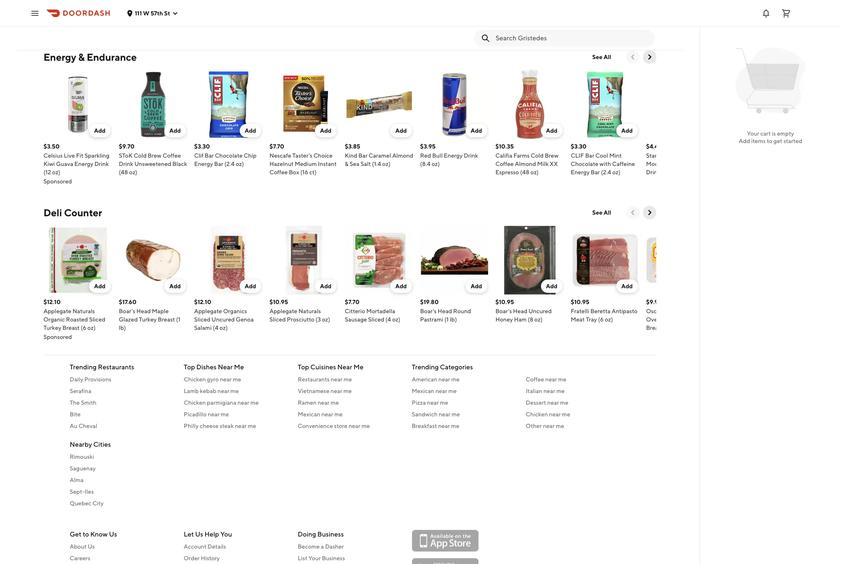 Task type: describe. For each thing, give the bounding box(es) containing it.
au cheval
[[70, 423, 97, 430]]

near for dishes
[[218, 363, 233, 371]]

ct) inside cut watermelon seedless (1 ct)
[[73, 5, 81, 12]]

roasted inside $12.10 applegate naturals organic roasted sliced turkey breast (6 oz) sponsored
[[66, 316, 88, 323]]

restaurants near me
[[298, 376, 352, 383]]

philly cheese steak near me link
[[184, 422, 288, 430]]

italian
[[526, 388, 543, 395]]

add for stok cold brew coffee drink unsweetened black (48 oz)
[[169, 127, 181, 134]]

0 vertical spatial &
[[78, 51, 85, 63]]

account details link
[[184, 543, 288, 551]]

chilled
[[666, 161, 685, 167]]

$3.95 red bull energy drink (8.4 oz)
[[420, 143, 478, 167]]

salt
[[361, 161, 371, 167]]

near down trending categories
[[439, 376, 450, 383]]

applegate naturals organic roasted sliced turkey breast (6 oz) image
[[44, 226, 112, 295]]

energy inside $3.95 red bull energy drink (8.4 oz)
[[444, 152, 463, 159]]

see all for deli counter
[[593, 209, 611, 216]]

turkey inside $17.60 boar's head maple glazed turkey breast (1 lb)
[[139, 316, 157, 323]]

nescafe
[[270, 152, 291, 159]]

become a dasher
[[298, 544, 344, 550]]

chocolate inside '$3.30 clif bar cool mint chocolate with caffeine energy bar (2.4 oz)'
[[571, 161, 599, 167]]

salami
[[194, 325, 212, 331]]

top for top dishes near me
[[184, 363, 195, 371]]

notification bell image
[[761, 8, 771, 18]]

(6 inside $12.10 applegate naturals organic roasted sliced turkey breast (6 oz) sponsored
[[81, 325, 86, 331]]

mexican for right mexican near me 'link'
[[412, 388, 434, 395]]

add for nescafe taster's choice hazelnut medium instant coffee box (16 ct)
[[320, 127, 332, 134]]

see for energy & endurance
[[593, 54, 603, 60]]

me up ramen near me link at the left bottom of page
[[344, 388, 352, 395]]

picadillo
[[184, 411, 207, 418]]

chicken for chicken parmigiana near me
[[184, 400, 206, 406]]

chocolate inside "$3.30 clif bar chocolate chip energy bar (2.4 oz)"
[[215, 152, 243, 159]]

cuisines
[[310, 363, 336, 371]]

live
[[64, 152, 75, 159]]

empty
[[777, 130, 794, 137]]

add for boar's head maple glazed turkey breast (1 lb)
[[169, 283, 181, 290]]

the
[[70, 400, 80, 406]]

me for top dishes near me
[[234, 363, 244, 371]]

add for clif bar chocolate chip energy bar (2.4 oz)
[[245, 127, 256, 134]]

sea
[[350, 161, 360, 167]]

rimouski link
[[70, 453, 174, 461]]

mexican near me for right mexican near me 'link'
[[412, 388, 457, 395]]

1 vertical spatial to
[[83, 531, 89, 539]]

boar's head uncured honey ham (8 oz) image
[[496, 226, 564, 295]]

applegate organics sliced uncured genoa salami (4 oz) image
[[194, 226, 263, 295]]

about us link
[[70, 543, 174, 551]]

account details
[[184, 544, 226, 550]]

0 vertical spatial restaurants
[[98, 363, 134, 371]]

$10.35
[[496, 143, 514, 150]]

cities
[[93, 441, 111, 449]]

clif
[[571, 152, 584, 159]]

near up convenience store near me at the bottom left
[[322, 411, 333, 418]]

serafina
[[70, 388, 91, 395]]

breakfast near me link
[[412, 422, 516, 430]]

genoa
[[236, 316, 254, 323]]

coffee up the italian
[[526, 376, 544, 383]]

deli counter link
[[44, 206, 102, 219]]

turkey inside $9.90 oscar mayer deli fresh oven roasted turkey breast (9 oz)
[[685, 316, 703, 323]]

mayer
[[663, 308, 680, 315]]

dessert near me
[[526, 400, 569, 406]]

account
[[184, 544, 207, 550]]

(48 inside $9.70 stok cold brew coffee drink unsweetened black (48 oz)
[[119, 169, 128, 176]]

fit
[[76, 152, 83, 159]]

$10.95 fratelli beretta antipasto meat tray (6 oz)
[[571, 299, 638, 323]]

$4.40 starbucks frappuccino mocha chilled coffee drink bottle (9.5 oz)
[[646, 143, 707, 176]]

sponsored inside $12.10 applegate naturals organic roasted sliced turkey breast (6 oz) sponsored
[[44, 334, 72, 341]]

add for applegate naturals sliced prosciutto (3 oz)
[[320, 283, 332, 290]]

picadillo near me
[[184, 411, 229, 418]]

order history
[[184, 555, 220, 562]]

antipasto
[[612, 308, 638, 315]]

(12
[[44, 169, 51, 176]]

your inside your cart is empty add items to get started
[[747, 130, 760, 137]]

become a dasher link
[[298, 543, 402, 551]]

with
[[600, 161, 611, 167]]

bottle
[[662, 169, 679, 176]]

empty retail cart image
[[732, 42, 810, 120]]

glazed
[[119, 316, 138, 323]]

bar for kind
[[359, 152, 368, 159]]

trending for trending restaurants
[[70, 363, 97, 371]]

near down the dessert near me
[[549, 411, 561, 418]]

me up sandwich near me
[[440, 400, 448, 406]]

lamb kebab near me
[[184, 388, 239, 395]]

citterio mortadella sausage sliced (4 oz) image
[[345, 226, 414, 295]]

almond inside the "$3.85 kind bar caramel almond & sea salt (1.4 oz)"
[[392, 152, 413, 159]]

top cuisines near me
[[298, 363, 364, 371]]

near down american near me
[[436, 388, 447, 395]]

$10.95 boar's head uncured honey ham (8 oz)
[[496, 299, 552, 323]]

red
[[420, 152, 431, 159]]

sliced inside $7.70 citterio mortadella sausage sliced (4 oz)
[[368, 316, 385, 323]]

oz) inside the $10.95 boar's head uncured honey ham (8 oz)
[[535, 316, 543, 323]]

lb) inside $17.60 boar's head maple glazed turkey breast (1 lb)
[[119, 325, 126, 331]]

prosciutto
[[287, 316, 314, 323]]

bar right black
[[214, 161, 223, 167]]

careers
[[70, 555, 90, 562]]

near inside "link"
[[543, 423, 555, 430]]

near down picadillo near me 'link'
[[235, 423, 247, 430]]

espresso
[[496, 169, 519, 176]]

roasted inside $9.90 oscar mayer deli fresh oven roasted turkey breast (9 oz)
[[662, 316, 684, 323]]

stok
[[119, 152, 133, 159]]

other near me link
[[526, 422, 630, 430]]

111 w 57th st button
[[127, 10, 178, 16]]

$19.80 boar's head round pastrami (1 lb)
[[420, 299, 471, 323]]

$3.50
[[44, 143, 60, 150]]

starbucks
[[646, 152, 673, 159]]

sliced inside $10.95 applegate naturals sliced prosciutto (3 oz)
[[270, 316, 286, 323]]

me right the store
[[362, 423, 370, 430]]

all for energy & endurance
[[604, 54, 611, 60]]

me for top cuisines near me
[[354, 363, 364, 371]]

add for applegate organics sliced uncured genoa salami (4 oz)
[[245, 283, 256, 290]]

$17.60 boar's head maple glazed turkey breast (1 lb)
[[119, 299, 180, 331]]

$3.50 celsius live fit sparkling kiwi guava energy drink (12 oz) sponsored
[[44, 143, 109, 185]]

boar's head round pastrami (1 lb) image
[[420, 226, 489, 295]]

0 horizontal spatial mexican near me link
[[298, 411, 402, 419]]

frappuccino
[[674, 152, 707, 159]]

sandwich near me link
[[412, 411, 516, 419]]

boar's for boar's head round pastrami (1 lb)
[[420, 308, 437, 315]]

me up lamb kebab near me link
[[233, 376, 241, 383]]

get
[[774, 138, 783, 144]]

me up the 'italian near me' link
[[558, 376, 567, 383]]

me down vietnamese near me
[[331, 400, 339, 406]]

your cart is empty add items to get started
[[739, 130, 803, 144]]

applegate for prosciutto
[[270, 308, 297, 315]]

oz) inside the $3.50 celsius live fit sparkling kiwi guava energy drink (12 oz) sponsored
[[52, 169, 60, 176]]

111
[[135, 10, 142, 16]]

add for fratelli beretta antipasto meat tray (6 oz)
[[622, 283, 633, 290]]

counter
[[64, 207, 102, 219]]

oz) inside $9.90 oscar mayer deli fresh oven roasted turkey breast (9 oz)
[[671, 325, 679, 331]]

pizza near me
[[412, 400, 448, 406]]

oz) inside $9.70 stok cold brew coffee drink unsweetened black (48 oz)
[[129, 169, 137, 176]]

$10.95 for $10.95 boar's head uncured honey ham (8 oz)
[[496, 299, 514, 306]]

me down lamb kebab near me link
[[251, 400, 259, 406]]

0 items, open order cart image
[[781, 8, 791, 18]]

us for about us
[[88, 544, 95, 550]]

add inside your cart is empty add items to get started
[[739, 138, 750, 144]]

caramel
[[369, 152, 391, 159]]

oz) inside "$12.10 applegate organics sliced uncured genoa salami (4 oz)"
[[220, 325, 228, 331]]

fratelli
[[571, 308, 590, 315]]

list your business
[[298, 555, 345, 562]]

cold inside $10.35 califia farms cold brew coffee almond milk xx espresso (48 oz)
[[531, 152, 544, 159]]

head for ham
[[513, 308, 528, 315]]

near up chicken near me
[[547, 400, 559, 406]]

$12.10 for $12.10 applegate naturals organic roasted sliced turkey breast (6 oz) sponsored
[[44, 299, 61, 306]]

me down categories
[[452, 376, 460, 383]]

see all link for deli counter
[[588, 206, 616, 219]]

meat
[[571, 316, 585, 323]]

lamb
[[184, 388, 199, 395]]

add for boar's head uncured honey ham (8 oz)
[[546, 283, 558, 290]]

mexican near me for left mexican near me 'link'
[[298, 411, 343, 418]]

sliced inside "$12.10 applegate organics sliced uncured genoa salami (4 oz)"
[[194, 316, 210, 323]]

oz) inside the "$3.85 kind bar caramel almond & sea salt (1.4 oz)"
[[382, 161, 391, 167]]

me up chicken parmigiana near me link
[[231, 388, 239, 395]]

energy inside the $3.50 celsius live fit sparkling kiwi guava energy drink (12 oz) sponsored
[[74, 161, 93, 167]]

me up the dessert near me
[[557, 388, 565, 395]]

1 horizontal spatial mexican near me link
[[412, 387, 516, 396]]

me down dessert near me link
[[562, 411, 570, 418]]

$9.70
[[119, 143, 135, 150]]

0 vertical spatial business
[[318, 531, 344, 539]]

near up sandwich near me
[[427, 400, 439, 406]]

me inside 'link'
[[221, 411, 229, 418]]

the smith
[[70, 400, 96, 406]]

(1 inside $17.60 boar's head maple glazed turkey breast (1 lb)
[[176, 316, 180, 323]]

(1 inside cut watermelon seedless (1 ct)
[[68, 5, 72, 12]]

me up vietnamese near me link
[[344, 376, 352, 383]]

mexican for left mexican near me 'link'
[[298, 411, 320, 418]]

see for deli counter
[[593, 209, 603, 216]]

add for celsius live fit sparkling kiwi guava energy drink (12 oz)
[[94, 127, 106, 134]]

w
[[143, 10, 149, 16]]

near for cuisines
[[337, 363, 352, 371]]

kind
[[345, 152, 357, 159]]

breast inside $9.90 oscar mayer deli fresh oven roasted turkey breast (9 oz)
[[646, 325, 663, 331]]

cut watermelon seedless (1 ct)
[[44, 0, 88, 12]]

provisions
[[84, 376, 111, 383]]

me up the store
[[334, 411, 343, 418]]

next button of carousel image
[[646, 53, 654, 61]]

ct) inside $7.70 nescafe taster's choice hazelnut medium instant coffee box (16 ct)
[[309, 169, 317, 176]]

applegate for uncured
[[194, 308, 222, 315]]

1 horizontal spatial us
[[109, 531, 117, 539]]

near down lamb kebab near me link
[[238, 400, 249, 406]]

vietnamese near me
[[298, 388, 352, 395]]

me down the pizza near me link
[[452, 411, 460, 418]]

italian near me
[[526, 388, 565, 395]]

& inside the "$3.85 kind bar caramel almond & sea salt (1.4 oz)"
[[345, 161, 349, 167]]

(2.4 inside '$3.30 clif bar cool mint chocolate with caffeine energy bar (2.4 oz)'
[[601, 169, 611, 176]]

(4 inside $7.70 citterio mortadella sausage sliced (4 oz)
[[386, 316, 391, 323]]

business inside list your business "link"
[[322, 555, 345, 562]]

nearby
[[70, 441, 92, 449]]

parmigiana
[[207, 400, 236, 406]]

oz) inside $4.40 starbucks frappuccino mocha chilled coffee drink bottle (9.5 oz)
[[691, 169, 700, 176]]

seedless
[[44, 5, 67, 12]]

add for red bull energy drink (8.4 oz)
[[471, 127, 482, 134]]

order
[[184, 555, 200, 562]]

chicken gyro near me
[[184, 376, 241, 383]]

near down vietnamese near me
[[318, 400, 330, 406]]

open menu image
[[30, 8, 40, 18]]

oz) inside '$3.30 clif bar cool mint chocolate with caffeine energy bar (2.4 oz)'
[[613, 169, 621, 176]]

$7.70 for $7.70 nescafe taster's choice hazelnut medium instant coffee box (16 ct)
[[270, 143, 284, 150]]

$3.30 for clif
[[194, 143, 210, 150]]



Task type: locate. For each thing, give the bounding box(es) containing it.
cold up milk
[[531, 152, 544, 159]]

add for clif bar cool mint chocolate with caffeine energy bar (2.4 oz)
[[622, 127, 633, 134]]

1 horizontal spatial head
[[438, 308, 452, 315]]

naturals for roasted
[[73, 308, 95, 315]]

all
[[604, 54, 611, 60], [604, 209, 611, 216]]

head for (1
[[438, 308, 452, 315]]

$10.95 up 'fratelli' at the right of page
[[571, 299, 590, 306]]

0 horizontal spatial naturals
[[73, 308, 95, 315]]

0 vertical spatial mexican near me
[[412, 388, 457, 395]]

1 horizontal spatial $10.95
[[496, 299, 514, 306]]

1 vertical spatial (4
[[213, 325, 218, 331]]

0 horizontal spatial restaurants
[[98, 363, 134, 371]]

near right the store
[[349, 423, 360, 430]]

$7.70 for $7.70 citterio mortadella sausage sliced (4 oz)
[[345, 299, 360, 306]]

1 vertical spatial all
[[604, 209, 611, 216]]

me inside "link"
[[556, 423, 564, 430]]

top left cuisines
[[298, 363, 309, 371]]

1 vertical spatial see all link
[[588, 206, 616, 219]]

2 horizontal spatial breast
[[646, 325, 663, 331]]

nescafe taster's choice hazelnut medium instant coffee box (16 ct) image
[[270, 70, 338, 139]]

turkey down the maple
[[139, 316, 157, 323]]

1 horizontal spatial (48
[[520, 169, 530, 176]]

& left endurance
[[78, 51, 85, 63]]

drink down mocha
[[646, 169, 661, 176]]

mint
[[610, 152, 622, 159]]

roasted right the organic
[[66, 316, 88, 323]]

organics
[[223, 308, 247, 315]]

(16
[[300, 169, 308, 176]]

categories
[[440, 363, 473, 371]]

1 horizontal spatial trending
[[412, 363, 439, 371]]

boar's head maple glazed turkey breast (1 lb) image
[[119, 226, 188, 295]]

0 vertical spatial see
[[593, 54, 603, 60]]

(1
[[68, 5, 72, 12], [176, 316, 180, 323], [445, 316, 449, 323]]

convenience
[[298, 423, 333, 430]]

0 horizontal spatial $3.30
[[194, 143, 210, 150]]

1 naturals from the left
[[73, 308, 95, 315]]

chicken for chicken near me
[[526, 411, 548, 418]]

2 $12.10 from the left
[[194, 299, 211, 306]]

bar inside the "$3.85 kind bar caramel almond & sea salt (1.4 oz)"
[[359, 152, 368, 159]]

(48 down stok
[[119, 169, 128, 176]]

bar right clif
[[205, 152, 214, 159]]

us for let us help you
[[195, 531, 203, 539]]

near up breakfast near me
[[439, 411, 451, 418]]

coffee inside $9.70 stok cold brew coffee drink unsweetened black (48 oz)
[[163, 152, 181, 159]]

$12.10 up the organic
[[44, 299, 61, 306]]

(8.4
[[420, 161, 431, 167]]

1 horizontal spatial ct)
[[309, 169, 317, 176]]

1 top from the left
[[184, 363, 195, 371]]

iles
[[85, 489, 94, 495]]

drink inside $4.40 starbucks frappuccino mocha chilled coffee drink bottle (9.5 oz)
[[646, 169, 661, 176]]

your right list
[[309, 555, 321, 562]]

0 horizontal spatial breast
[[62, 325, 80, 331]]

$10.95 for $10.95 fratelli beretta antipasto meat tray (6 oz)
[[571, 299, 590, 306]]

chicken inside chicken gyro near me link
[[184, 376, 206, 383]]

next button of carousel image
[[646, 209, 654, 217]]

oz) inside $10.35 califia farms cold brew coffee almond milk xx espresso (48 oz)
[[531, 169, 539, 176]]

bite
[[70, 411, 81, 418]]

drink inside $3.95 red bull energy drink (8.4 oz)
[[464, 152, 478, 159]]

1 cold from the left
[[134, 152, 147, 159]]

add for califia farms cold brew coffee almond milk xx espresso (48 oz)
[[546, 127, 558, 134]]

me down the 'italian near me' link
[[560, 400, 569, 406]]

1 horizontal spatial $7.70
[[345, 299, 360, 306]]

to right get
[[83, 531, 89, 539]]

bar left cool
[[585, 152, 595, 159]]

head inside the $10.95 boar's head uncured honey ham (8 oz)
[[513, 308, 528, 315]]

0 horizontal spatial trending
[[70, 363, 97, 371]]

picadillo near me link
[[184, 411, 288, 419]]

1 horizontal spatial near
[[337, 363, 352, 371]]

head up pastrami
[[438, 308, 452, 315]]

oz) inside $10.95 fratelli beretta antipasto meat tray (6 oz)
[[605, 316, 613, 323]]

2 see from the top
[[593, 209, 603, 216]]

see all link
[[588, 50, 616, 64], [588, 206, 616, 219]]

1 vertical spatial mexican near me link
[[298, 411, 402, 419]]

saguenay link
[[70, 465, 174, 473]]

1 sponsored from the top
[[44, 178, 72, 185]]

your up items
[[747, 130, 760, 137]]

1 vertical spatial business
[[322, 555, 345, 562]]

$10.95 for $10.95 applegate naturals sliced prosciutto (3 oz)
[[270, 299, 288, 306]]

0 horizontal spatial your
[[309, 555, 321, 562]]

1 (48 from the left
[[119, 169, 128, 176]]

to inside your cart is empty add items to get started
[[767, 138, 773, 144]]

0 horizontal spatial (4
[[213, 325, 218, 331]]

0 horizontal spatial turkey
[[44, 325, 61, 331]]

1 trending from the left
[[70, 363, 97, 371]]

$10.95 inside $10.95 applegate naturals sliced prosciutto (3 oz)
[[270, 299, 288, 306]]

(4 inside "$12.10 applegate organics sliced uncured genoa salami (4 oz)"
[[213, 325, 218, 331]]

bar up salt
[[359, 152, 368, 159]]

sliced up salami
[[194, 316, 210, 323]]

bar for clif
[[205, 152, 214, 159]]

1 horizontal spatial brew
[[545, 152, 559, 159]]

business up the dasher in the bottom of the page
[[318, 531, 344, 539]]

1 vertical spatial chicken
[[184, 400, 206, 406]]

1 horizontal spatial applegate
[[194, 308, 222, 315]]

0 vertical spatial see all link
[[588, 50, 616, 64]]

deli inside deli counter link
[[44, 207, 62, 219]]

chicken inside chicken parmigiana near me link
[[184, 400, 206, 406]]

about us
[[70, 544, 95, 550]]

chicken
[[184, 376, 206, 383], [184, 400, 206, 406], [526, 411, 548, 418]]

2 me from the left
[[354, 363, 364, 371]]

oz) inside $7.70 citterio mortadella sausage sliced (4 oz)
[[392, 316, 401, 323]]

1 see from the top
[[593, 54, 603, 60]]

0 horizontal spatial applegate
[[44, 308, 71, 315]]

1 horizontal spatial turkey
[[139, 316, 157, 323]]

oz) inside $12.10 applegate naturals organic roasted sliced turkey breast (6 oz) sponsored
[[87, 325, 96, 331]]

turkey inside $12.10 applegate naturals organic roasted sliced turkey breast (6 oz) sponsored
[[44, 325, 61, 331]]

restaurants near me link
[[298, 376, 402, 384]]

chicken up lamb
[[184, 376, 206, 383]]

0 vertical spatial mexican near me link
[[412, 387, 516, 396]]

quebec
[[70, 500, 91, 507]]

0 vertical spatial sponsored
[[44, 178, 72, 185]]

(1 inside the $19.80 boar's head round pastrami (1 lb)
[[445, 316, 449, 323]]

0 vertical spatial chicken
[[184, 376, 206, 383]]

chocolate left "chip"
[[215, 152, 243, 159]]

(9
[[665, 325, 670, 331]]

0 horizontal spatial almond
[[392, 152, 413, 159]]

roasted
[[66, 316, 88, 323], [662, 316, 684, 323]]

near up italian near me
[[546, 376, 557, 383]]

0 horizontal spatial top
[[184, 363, 195, 371]]

boar's up honey at right bottom
[[496, 308, 512, 315]]

energy inside '$3.30 clif bar cool mint chocolate with caffeine energy bar (2.4 oz)'
[[571, 169, 590, 176]]

sandwich
[[412, 411, 438, 418]]

oz) inside "$3.30 clif bar chocolate chip energy bar (2.4 oz)"
[[236, 161, 244, 167]]

convenience store near me
[[298, 423, 370, 430]]

pastrami
[[420, 316, 443, 323]]

2 cold from the left
[[531, 152, 544, 159]]

3 $10.95 from the left
[[571, 299, 590, 306]]

2 naturals from the left
[[299, 308, 321, 315]]

turkey down "fresh"
[[685, 316, 703, 323]]

1 horizontal spatial almond
[[515, 161, 536, 167]]

coffee
[[163, 152, 181, 159], [496, 161, 514, 167], [686, 161, 705, 167], [270, 169, 288, 176], [526, 376, 544, 383]]

1 horizontal spatial mexican near me
[[412, 388, 457, 395]]

2 roasted from the left
[[662, 316, 684, 323]]

0 horizontal spatial cold
[[134, 152, 147, 159]]

near down chicken near me
[[543, 423, 555, 430]]

oz) inside $10.95 applegate naturals sliced prosciutto (3 oz)
[[322, 316, 330, 323]]

1 vertical spatial restaurants
[[298, 376, 330, 383]]

2 sliced from the left
[[194, 316, 210, 323]]

head inside the $19.80 boar's head round pastrami (1 lb)
[[438, 308, 452, 315]]

$7.70 inside $7.70 citterio mortadella sausage sliced (4 oz)
[[345, 299, 360, 306]]

3 sliced from the left
[[270, 316, 286, 323]]

(8
[[528, 316, 533, 323]]

deli left counter
[[44, 207, 62, 219]]

head for turkey
[[136, 308, 151, 315]]

applegate inside $12.10 applegate naturals organic roasted sliced turkey breast (6 oz) sponsored
[[44, 308, 71, 315]]

$3.30 for clif
[[571, 143, 587, 150]]

0 vertical spatial almond
[[392, 152, 413, 159]]

2 horizontal spatial head
[[513, 308, 528, 315]]

chicken near me link
[[526, 411, 630, 419]]

chicken for chicken gyro near me
[[184, 376, 206, 383]]

lb) inside the $19.80 boar's head round pastrami (1 lb)
[[450, 316, 457, 323]]

clif bar cool mint chocolate with caffeine energy bar (2.4 oz) image
[[571, 70, 640, 139]]

2 horizontal spatial applegate
[[270, 308, 297, 315]]

oz) right (8
[[535, 316, 543, 323]]

boar's for boar's head maple glazed turkey breast (1 lb)
[[119, 308, 135, 315]]

1 vertical spatial see
[[593, 209, 603, 216]]

0 vertical spatial mexican
[[412, 388, 434, 395]]

1 roasted from the left
[[66, 316, 88, 323]]

1 $12.10 from the left
[[44, 299, 61, 306]]

1 horizontal spatial breast
[[158, 316, 175, 323]]

1 vertical spatial ct)
[[309, 169, 317, 176]]

1 vertical spatial (6
[[81, 325, 86, 331]]

see all for energy & endurance
[[593, 54, 611, 60]]

see left previous button of carousel icon
[[593, 209, 603, 216]]

near down top cuisines near me
[[331, 376, 343, 383]]

get to know us
[[70, 531, 117, 539]]

0 horizontal spatial boar's
[[119, 308, 135, 315]]

tray
[[586, 316, 597, 323]]

2 sponsored from the top
[[44, 334, 72, 341]]

me down picadillo near me 'link'
[[248, 423, 256, 430]]

1 vertical spatial sponsored
[[44, 334, 72, 341]]

to left get on the right
[[767, 138, 773, 144]]

1 vertical spatial &
[[345, 161, 349, 167]]

trending up daily
[[70, 363, 97, 371]]

add
[[94, 127, 106, 134], [169, 127, 181, 134], [245, 127, 256, 134], [320, 127, 332, 134], [395, 127, 407, 134], [471, 127, 482, 134], [546, 127, 558, 134], [622, 127, 633, 134], [739, 138, 750, 144], [94, 283, 106, 290], [169, 283, 181, 290], [245, 283, 256, 290], [320, 283, 332, 290], [395, 283, 407, 290], [471, 283, 482, 290], [546, 283, 558, 290], [622, 283, 633, 290]]

cheese
[[200, 423, 219, 430]]

add for citterio mortadella sausage sliced (4 oz)
[[395, 283, 407, 290]]

bar
[[205, 152, 214, 159], [359, 152, 368, 159], [585, 152, 595, 159], [214, 161, 223, 167], [591, 169, 600, 176]]

near
[[220, 376, 232, 383], [331, 376, 343, 383], [439, 376, 450, 383], [546, 376, 557, 383], [218, 388, 229, 395], [331, 388, 342, 395], [436, 388, 447, 395], [544, 388, 555, 395], [238, 400, 249, 406], [318, 400, 330, 406], [427, 400, 439, 406], [547, 400, 559, 406], [208, 411, 220, 418], [322, 411, 333, 418], [439, 411, 451, 418], [549, 411, 561, 418], [235, 423, 247, 430], [349, 423, 360, 430], [438, 423, 450, 430], [543, 423, 555, 430]]

head up ham
[[513, 308, 528, 315]]

2 trending from the left
[[412, 363, 439, 371]]

oven
[[646, 316, 661, 323]]

boar's up glazed
[[119, 308, 135, 315]]

head inside $17.60 boar's head maple glazed turkey breast (1 lb)
[[136, 308, 151, 315]]

see all left previous button of carousel icon
[[593, 209, 611, 216]]

near down sandwich near me
[[438, 423, 450, 430]]

$10.95 up prosciutto
[[270, 299, 288, 306]]

order history link
[[184, 555, 288, 563]]

drink inside $9.70 stok cold brew coffee drink unsweetened black (48 oz)
[[119, 161, 133, 167]]

2 see all link from the top
[[588, 206, 616, 219]]

Search Gristedes search field
[[496, 34, 648, 43]]

trending for trending categories
[[412, 363, 439, 371]]

1 see all link from the top
[[588, 50, 616, 64]]

1 applegate from the left
[[44, 308, 71, 315]]

$10.95 applegate naturals sliced prosciutto (3 oz)
[[270, 299, 330, 323]]

honey
[[496, 316, 513, 323]]

add for boar's head round pastrami (1 lb)
[[471, 283, 482, 290]]

2 horizontal spatial turkey
[[685, 316, 703, 323]]

0 horizontal spatial chocolate
[[215, 152, 243, 159]]

$12.10 inside "$12.10 applegate organics sliced uncured genoa salami (4 oz)"
[[194, 299, 211, 306]]

drink down stok
[[119, 161, 133, 167]]

bar for clif
[[585, 152, 595, 159]]

careers link
[[70, 555, 174, 563]]

naturals inside $12.10 applegate naturals organic roasted sliced turkey breast (6 oz) sponsored
[[73, 308, 95, 315]]

2 $3.30 from the left
[[571, 143, 587, 150]]

oz) down stok
[[129, 169, 137, 176]]

$3.85
[[345, 143, 360, 150]]

2 head from the left
[[438, 308, 452, 315]]

(48 down farms
[[520, 169, 530, 176]]

near inside 'link'
[[208, 411, 220, 418]]

2 top from the left
[[298, 363, 309, 371]]

(48 inside $10.35 califia farms cold brew coffee almond milk xx espresso (48 oz)
[[520, 169, 530, 176]]

see all link left previous button of carousel icon
[[588, 206, 616, 219]]

philly
[[184, 423, 199, 430]]

califia farms cold brew coffee almond milk xx espresso (48 oz) image
[[496, 70, 564, 139]]

0 vertical spatial chocolate
[[215, 152, 243, 159]]

0 vertical spatial see all
[[593, 54, 611, 60]]

caffeine
[[612, 161, 635, 167]]

ramen near me
[[298, 400, 339, 406]]

0 vertical spatial your
[[747, 130, 760, 137]]

0 horizontal spatial $10.95
[[270, 299, 288, 306]]

fresh
[[693, 308, 708, 315]]

top for top cuisines near me
[[298, 363, 309, 371]]

near right gyro
[[220, 376, 232, 383]]

mexican
[[412, 388, 434, 395], [298, 411, 320, 418]]

cool
[[596, 152, 608, 159]]

us right let
[[195, 531, 203, 539]]

list your business link
[[298, 555, 402, 563]]

(6
[[598, 316, 604, 323], [81, 325, 86, 331]]

lb) down glazed
[[119, 325, 126, 331]]

1 horizontal spatial restaurants
[[298, 376, 330, 383]]

oz) right (12
[[52, 169, 60, 176]]

1 head from the left
[[136, 308, 151, 315]]

add for kind bar caramel almond & sea salt (1.4 oz)
[[395, 127, 407, 134]]

0 vertical spatial all
[[604, 54, 611, 60]]

1 horizontal spatial me
[[354, 363, 364, 371]]

all for deli counter
[[604, 209, 611, 216]]

sandwich near me
[[412, 411, 460, 418]]

0 horizontal spatial mexican
[[298, 411, 320, 418]]

sausage
[[345, 316, 367, 323]]

me
[[233, 376, 241, 383], [344, 376, 352, 383], [452, 376, 460, 383], [558, 376, 567, 383], [231, 388, 239, 395], [344, 388, 352, 395], [449, 388, 457, 395], [557, 388, 565, 395], [251, 400, 259, 406], [331, 400, 339, 406], [440, 400, 448, 406], [560, 400, 569, 406], [221, 411, 229, 418], [334, 411, 343, 418], [452, 411, 460, 418], [562, 411, 570, 418], [248, 423, 256, 430], [362, 423, 370, 430], [451, 423, 460, 430], [556, 423, 564, 430]]

0 horizontal spatial brew
[[148, 152, 162, 159]]

$10.95 inside the $10.95 boar's head uncured honey ham (8 oz)
[[496, 299, 514, 306]]

sliced left prosciutto
[[270, 316, 286, 323]]

oz) inside $3.95 red bull energy drink (8.4 oz)
[[432, 161, 440, 167]]

roasted down mayer
[[662, 316, 684, 323]]

near up cheese
[[208, 411, 220, 418]]

kebab
[[200, 388, 217, 395]]

2 boar's from the left
[[420, 308, 437, 315]]

uncured inside the $10.95 boar's head uncured honey ham (8 oz)
[[529, 308, 552, 315]]

applegate inside "$12.10 applegate organics sliced uncured genoa salami (4 oz)"
[[194, 308, 222, 315]]

boar's inside the $19.80 boar's head round pastrami (1 lb)
[[420, 308, 437, 315]]

breast down oven
[[646, 325, 663, 331]]

$7.70 up citterio in the bottom of the page
[[345, 299, 360, 306]]

coffee down califia
[[496, 161, 514, 167]]

uncured inside "$12.10 applegate organics sliced uncured genoa salami (4 oz)"
[[212, 316, 235, 323]]

coffee inside $7.70 nescafe taster's choice hazelnut medium instant coffee box (16 ct)
[[270, 169, 288, 176]]

italian near me link
[[526, 387, 630, 396]]

2 horizontal spatial (1
[[445, 316, 449, 323]]

2 all from the top
[[604, 209, 611, 216]]

list
[[298, 555, 307, 562]]

clif
[[194, 152, 204, 159]]

2 near from the left
[[337, 363, 352, 371]]

$3.30 inside "$3.30 clif bar chocolate chip energy bar (2.4 oz)"
[[194, 143, 210, 150]]

coffee inside $10.35 califia farms cold brew coffee almond milk xx espresso (48 oz)
[[496, 161, 514, 167]]

near up parmigiana at the left bottom of page
[[218, 388, 229, 395]]

items
[[752, 138, 766, 144]]

stok cold brew coffee drink unsweetened black (48 oz) image
[[119, 70, 188, 139]]

1 $10.95 from the left
[[270, 299, 288, 306]]

0 horizontal spatial deli
[[44, 207, 62, 219]]

add button
[[89, 124, 111, 137], [89, 124, 111, 137], [164, 124, 186, 137], [164, 124, 186, 137], [240, 124, 261, 137], [240, 124, 261, 137], [315, 124, 337, 137], [315, 124, 337, 137], [390, 124, 412, 137], [390, 124, 412, 137], [466, 124, 487, 137], [466, 124, 487, 137], [541, 124, 563, 137], [541, 124, 563, 137], [617, 124, 638, 137], [617, 124, 638, 137], [89, 280, 111, 293], [89, 280, 111, 293], [164, 280, 186, 293], [164, 280, 186, 293], [240, 280, 261, 293], [240, 280, 261, 293], [315, 280, 337, 293], [315, 280, 337, 293], [390, 280, 412, 293], [390, 280, 412, 293], [466, 280, 487, 293], [466, 280, 487, 293], [541, 280, 563, 293], [541, 280, 563, 293], [617, 280, 638, 293], [617, 280, 638, 293]]

2 horizontal spatial boar's
[[496, 308, 512, 315]]

$9.70 stok cold brew coffee drink unsweetened black (48 oz)
[[119, 143, 187, 176]]

lb) down round
[[450, 316, 457, 323]]

0 horizontal spatial me
[[234, 363, 244, 371]]

brew inside $10.35 califia farms cold brew coffee almond milk xx espresso (48 oz)
[[545, 152, 559, 159]]

0 vertical spatial ct)
[[73, 5, 81, 12]]

rimouski
[[70, 454, 94, 460]]

chicken near me
[[526, 411, 570, 418]]

(2.4 inside "$3.30 clif bar chocolate chip energy bar (2.4 oz)"
[[224, 161, 235, 167]]

drink left califia
[[464, 152, 478, 159]]

(4
[[386, 316, 391, 323], [213, 325, 218, 331]]

0 horizontal spatial (2.4
[[224, 161, 235, 167]]

almond inside $10.35 califia farms cold brew coffee almond milk xx espresso (48 oz)
[[515, 161, 536, 167]]

0 vertical spatial (6
[[598, 316, 604, 323]]

1 horizontal spatial deli
[[681, 308, 692, 315]]

1 horizontal spatial lb)
[[450, 316, 457, 323]]

ct) down watermelon
[[73, 5, 81, 12]]

1 vertical spatial lb)
[[119, 325, 126, 331]]

milk
[[537, 161, 549, 167]]

applegate inside $10.95 applegate naturals sliced prosciutto (3 oz)
[[270, 308, 297, 315]]

0 horizontal spatial to
[[83, 531, 89, 539]]

0 horizontal spatial us
[[88, 544, 95, 550]]

mortadella
[[366, 308, 395, 315]]

1 see all from the top
[[593, 54, 611, 60]]

clif bar chocolate chip energy bar (2.4 oz) image
[[194, 70, 263, 139]]

your inside "link"
[[309, 555, 321, 562]]

1 horizontal spatial $12.10
[[194, 299, 211, 306]]

1 horizontal spatial top
[[298, 363, 309, 371]]

breast down the organic
[[62, 325, 80, 331]]

chicken parmigiana near me link
[[184, 399, 288, 407]]

0 horizontal spatial uncured
[[212, 316, 235, 323]]

(6 inside $10.95 fratelli beretta antipasto meat tray (6 oz)
[[598, 316, 604, 323]]

3 head from the left
[[513, 308, 528, 315]]

1 vertical spatial see all
[[593, 209, 611, 216]]

0 horizontal spatial (1
[[68, 5, 72, 12]]

oz) down mortadella
[[392, 316, 401, 323]]

sponsored inside the $3.50 celsius live fit sparkling kiwi guava energy drink (12 oz) sponsored
[[44, 178, 72, 185]]

chicken inside chicken near me link
[[526, 411, 548, 418]]

smith
[[81, 400, 96, 406]]

instant
[[318, 161, 337, 167]]

2 applegate from the left
[[194, 308, 222, 315]]

$7.70 inside $7.70 nescafe taster's choice hazelnut medium instant coffee box (16 ct)
[[270, 143, 284, 150]]

chicken up picadillo
[[184, 400, 206, 406]]

applegate naturals sliced prosciutto (3 oz) image
[[270, 226, 338, 295]]

me up the restaurants near me link on the left bottom
[[354, 363, 364, 371]]

oz) right (3
[[322, 316, 330, 323]]

1 horizontal spatial naturals
[[299, 308, 321, 315]]

$10.95 inside $10.95 fratelli beretta antipasto meat tray (6 oz)
[[571, 299, 590, 306]]

kind bar caramel almond & sea salt (1.4 oz) image
[[345, 70, 414, 139]]

$12.10 inside $12.10 applegate naturals organic roasted sliced turkey breast (6 oz) sponsored
[[44, 299, 61, 306]]

2 see all from the top
[[593, 209, 611, 216]]

me up the 'steak' at the bottom of page
[[221, 411, 229, 418]]

nearby cities
[[70, 441, 111, 449]]

hazelnut
[[270, 161, 294, 167]]

sliced left glazed
[[89, 316, 105, 323]]

1 $3.30 from the left
[[194, 143, 210, 150]]

boar's
[[119, 308, 135, 315], [420, 308, 437, 315], [496, 308, 512, 315]]

oz) down the beretta
[[605, 316, 613, 323]]

1 all from the top
[[604, 54, 611, 60]]

drink
[[464, 152, 478, 159], [94, 161, 109, 167], [119, 161, 133, 167], [646, 169, 661, 176]]

uncured up (8
[[529, 308, 552, 315]]

0 horizontal spatial near
[[218, 363, 233, 371]]

me down "sandwich near me" link
[[451, 423, 460, 430]]

$3.95
[[420, 143, 436, 150]]

drink inside the $3.50 celsius live fit sparkling kiwi guava energy drink (12 oz) sponsored
[[94, 161, 109, 167]]

2 (48 from the left
[[520, 169, 530, 176]]

us down get to know us
[[88, 544, 95, 550]]

sliced inside $12.10 applegate naturals organic roasted sliced turkey breast (6 oz) sponsored
[[89, 316, 105, 323]]

previous button of carousel image
[[629, 53, 637, 61]]

applegate for roasted
[[44, 308, 71, 315]]

applegate up the organic
[[44, 308, 71, 315]]

4 sliced from the left
[[368, 316, 385, 323]]

me down the american near me link
[[449, 388, 457, 395]]

& left sea
[[345, 161, 349, 167]]

boar's inside $17.60 boar's head maple glazed turkey breast (1 lb)
[[119, 308, 135, 315]]

1 horizontal spatial to
[[767, 138, 773, 144]]

mexican down american
[[412, 388, 434, 395]]

coffee near me
[[526, 376, 567, 383]]

0 horizontal spatial roasted
[[66, 316, 88, 323]]

2 horizontal spatial us
[[195, 531, 203, 539]]

previous button of carousel image
[[629, 209, 637, 217]]

1 me from the left
[[234, 363, 244, 371]]

0 horizontal spatial ct)
[[73, 5, 81, 12]]

me inside "link"
[[451, 423, 460, 430]]

cold inside $9.70 stok cold brew coffee drink unsweetened black (48 oz)
[[134, 152, 147, 159]]

add for applegate naturals organic roasted sliced turkey breast (6 oz)
[[94, 283, 106, 290]]

$12.10
[[44, 299, 61, 306], [194, 299, 211, 306]]

boar's for boar's head uncured honey ham (8 oz)
[[496, 308, 512, 315]]

$12.10 for $12.10 applegate organics sliced uncured genoa salami (4 oz)
[[194, 299, 211, 306]]

to
[[767, 138, 773, 144], [83, 531, 89, 539]]

0 vertical spatial (2.4
[[224, 161, 235, 167]]

applegate
[[44, 308, 71, 315], [194, 308, 222, 315], [270, 308, 297, 315]]

started
[[784, 138, 803, 144]]

dishes
[[196, 363, 217, 371]]

almond down farms
[[515, 161, 536, 167]]

bar down the with
[[591, 169, 600, 176]]

1 boar's from the left
[[119, 308, 135, 315]]

ramen near me link
[[298, 399, 402, 407]]

mexican near me link down ramen near me link at the left bottom of page
[[298, 411, 402, 419]]

1 horizontal spatial (1
[[176, 316, 180, 323]]

0 horizontal spatial &
[[78, 51, 85, 63]]

1 horizontal spatial chocolate
[[571, 161, 599, 167]]

celsius
[[44, 152, 63, 159]]

0 horizontal spatial (6
[[81, 325, 86, 331]]

brew inside $9.70 stok cold brew coffee drink unsweetened black (48 oz)
[[148, 152, 162, 159]]

1 horizontal spatial cold
[[531, 152, 544, 159]]

0 vertical spatial lb)
[[450, 316, 457, 323]]

0 vertical spatial deli
[[44, 207, 62, 219]]

2 brew from the left
[[545, 152, 559, 159]]

2 $10.95 from the left
[[496, 299, 514, 306]]

coffee up black
[[163, 152, 181, 159]]

energy inside "$3.30 clif bar chocolate chip energy bar (2.4 oz)"
[[194, 161, 213, 167]]

1 horizontal spatial (4
[[386, 316, 391, 323]]

see all link left previous button of carousel image
[[588, 50, 616, 64]]

fratelli beretta antipasto meat tray (6 oz) image
[[571, 226, 640, 295]]

see down search gristedes search box
[[593, 54, 603, 60]]

deli inside $9.90 oscar mayer deli fresh oven roasted turkey breast (9 oz)
[[681, 308, 692, 315]]

st
[[164, 10, 170, 16]]

deli left "fresh"
[[681, 308, 692, 315]]

near inside "link"
[[438, 423, 450, 430]]

breast inside $17.60 boar's head maple glazed turkey breast (1 lb)
[[158, 316, 175, 323]]

top left dishes
[[184, 363, 195, 371]]

coffee inside $4.40 starbucks frappuccino mocha chilled coffee drink bottle (9.5 oz)
[[686, 161, 705, 167]]

$9.90 oscar mayer deli fresh oven roasted turkey breast (9 oz)
[[646, 299, 708, 331]]

1 horizontal spatial roasted
[[662, 316, 684, 323]]

see all link for energy & endurance
[[588, 50, 616, 64]]

celsius live fit sparkling kiwi guava energy drink (12 oz) image
[[44, 70, 112, 139]]

1 horizontal spatial $3.30
[[571, 143, 587, 150]]

applegate up prosciutto
[[270, 308, 297, 315]]

energy & endurance link
[[44, 50, 137, 64]]

ramen
[[298, 400, 317, 406]]

let us help you
[[184, 531, 232, 539]]

1 vertical spatial (2.4
[[601, 169, 611, 176]]

mexican near me down american near me
[[412, 388, 457, 395]]

us right the know
[[109, 531, 117, 539]]

ct) right (16
[[309, 169, 317, 176]]

boar's up pastrami
[[420, 308, 437, 315]]

cold right stok
[[134, 152, 147, 159]]

red bull energy drink (8.4 oz) image
[[420, 70, 489, 139]]

near down restaurants near me
[[331, 388, 342, 395]]

trending up american
[[412, 363, 439, 371]]

1 sliced from the left
[[89, 316, 105, 323]]

naturals for prosciutto
[[299, 308, 321, 315]]

1 horizontal spatial (2.4
[[601, 169, 611, 176]]

medium
[[295, 161, 317, 167]]

3 boar's from the left
[[496, 308, 512, 315]]

business down the dasher in the bottom of the page
[[322, 555, 345, 562]]

boar's inside the $10.95 boar's head uncured honey ham (8 oz)
[[496, 308, 512, 315]]

3 applegate from the left
[[270, 308, 297, 315]]

1 horizontal spatial (6
[[598, 316, 604, 323]]

breast inside $12.10 applegate naturals organic roasted sliced turkey breast (6 oz) sponsored
[[62, 325, 80, 331]]

1 brew from the left
[[148, 152, 162, 159]]

1 near from the left
[[218, 363, 233, 371]]

guava
[[56, 161, 73, 167]]

about
[[70, 544, 87, 550]]

coffee down hazelnut
[[270, 169, 288, 176]]

daily provisions link
[[70, 376, 174, 384]]

maple
[[152, 308, 169, 315]]

near up the dessert near me
[[544, 388, 555, 395]]



Task type: vqa. For each thing, say whether or not it's contained in the screenshot.


